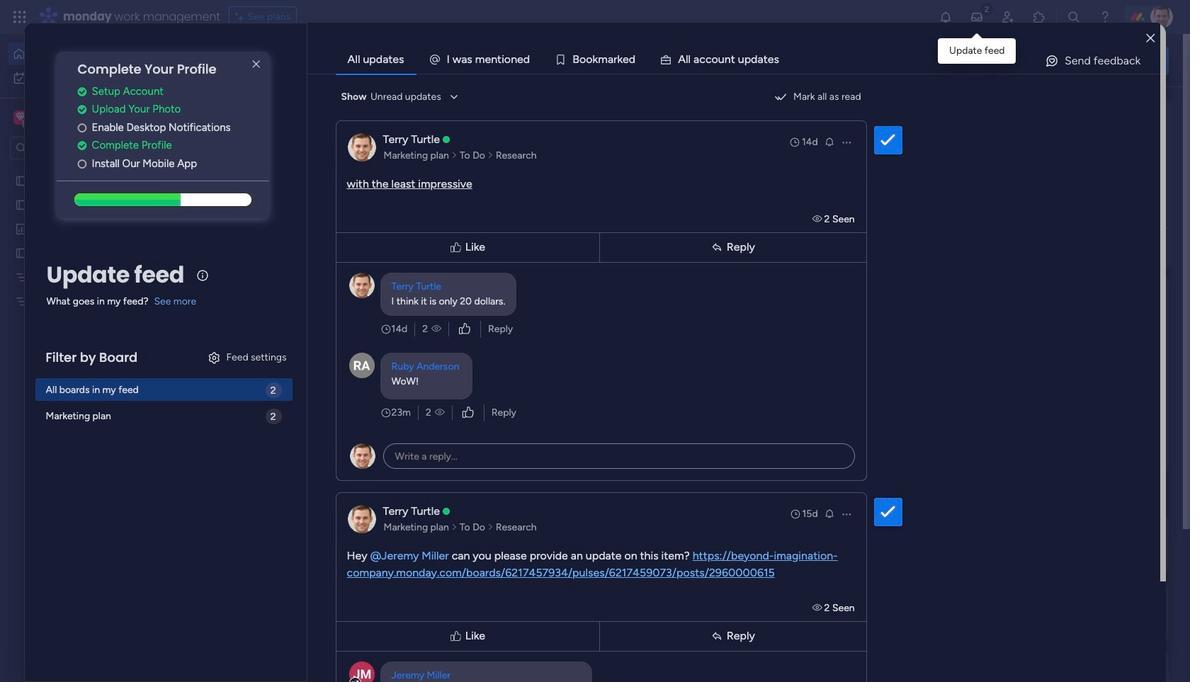 Task type: vqa. For each thing, say whether or not it's contained in the screenshot.
list box in the left of the page
yes



Task type: describe. For each thing, give the bounding box(es) containing it.
options image for reminder image
[[841, 136, 852, 148]]

v2 seen image
[[435, 406, 445, 420]]

help center element
[[957, 585, 1169, 641]]

1 vertical spatial v2 like image
[[463, 405, 474, 421]]

2 vertical spatial option
[[0, 168, 181, 170]]

1 check circle image from the top
[[78, 86, 87, 97]]

search everything image
[[1067, 10, 1082, 24]]

see plans image
[[235, 9, 248, 25]]

2 element
[[362, 534, 379, 551]]

slider arrow image for reminder image's slider arrow icon
[[488, 148, 494, 163]]

3 check circle image from the top
[[78, 141, 87, 151]]

workspace selection element
[[13, 109, 118, 128]]

give feedback image
[[1045, 54, 1060, 68]]

2 image
[[981, 1, 994, 17]]

notifications image
[[939, 10, 953, 24]]

v2 seen image for reminder image's slider arrow icon
[[813, 213, 825, 225]]

add to favorites image
[[652, 259, 666, 273]]

v2 bolt switch image
[[1079, 53, 1087, 68]]

1 vertical spatial option
[[9, 67, 172, 89]]

dapulse x slim image
[[248, 56, 265, 73]]

update feed image
[[970, 10, 984, 24]]

reminder image
[[824, 136, 835, 147]]

slider arrow image for slider arrow icon related to reminder icon
[[488, 521, 494, 535]]

public dashboard image
[[15, 222, 28, 235]]

dapulse x slim image
[[1148, 103, 1165, 120]]

close image
[[1147, 33, 1156, 44]]

v2 user feedback image
[[968, 53, 979, 69]]

slider arrow image for reminder icon
[[451, 521, 458, 535]]

help image
[[1099, 10, 1113, 24]]



Task type: locate. For each thing, give the bounding box(es) containing it.
circle o image
[[78, 122, 87, 133], [78, 159, 87, 169]]

slider arrow image
[[488, 148, 494, 163], [488, 521, 494, 535]]

1 circle o image from the top
[[78, 122, 87, 133]]

circle o image down search in workspace field
[[78, 159, 87, 169]]

1 vertical spatial circle o image
[[78, 159, 87, 169]]

contact sales element
[[957, 653, 1169, 683]]

1 vertical spatial slider arrow image
[[488, 521, 494, 535]]

0 vertical spatial check circle image
[[78, 86, 87, 97]]

1 vertical spatial slider arrow image
[[451, 521, 458, 535]]

0 vertical spatial v2 like image
[[459, 321, 471, 337]]

reminder image
[[824, 508, 835, 519]]

0 vertical spatial slider arrow image
[[488, 148, 494, 163]]

slider arrow image for reminder image
[[451, 148, 458, 163]]

templates image image
[[970, 285, 1157, 383]]

options image
[[841, 136, 852, 148], [841, 509, 852, 520]]

1 vertical spatial options image
[[841, 509, 852, 520]]

1 slider arrow image from the top
[[451, 148, 458, 163]]

0 vertical spatial slider arrow image
[[451, 148, 458, 163]]

workspace image
[[13, 110, 28, 125], [16, 110, 25, 125]]

tab list
[[336, 45, 1161, 74]]

tab
[[336, 45, 416, 74]]

monday marketplace image
[[1033, 10, 1047, 24]]

2 check circle image from the top
[[78, 104, 87, 115]]

2 workspace image from the left
[[16, 110, 25, 125]]

2 options image from the top
[[841, 509, 852, 520]]

quick search results list box
[[219, 133, 923, 494]]

check circle image
[[78, 86, 87, 97], [78, 104, 87, 115], [78, 141, 87, 151]]

options image right reminder icon
[[841, 509, 852, 520]]

check circle image up the workspace selection element on the top left of page
[[78, 86, 87, 97]]

check circle image up search in workspace field
[[78, 104, 87, 115]]

Search in workspace field
[[30, 140, 118, 156]]

terry turtle image
[[1151, 6, 1174, 28]]

invite members image
[[1001, 10, 1016, 24]]

remove from favorites image
[[420, 433, 434, 447]]

0 vertical spatial options image
[[841, 136, 852, 148]]

2 vertical spatial check circle image
[[78, 141, 87, 151]]

1 vertical spatial check circle image
[[78, 104, 87, 115]]

1 options image from the top
[[841, 136, 852, 148]]

options image right reminder image
[[841, 136, 852, 148]]

circle o image up search in workspace field
[[78, 122, 87, 133]]

public board image
[[15, 246, 28, 259]]

2 circle o image from the top
[[78, 159, 87, 169]]

option
[[9, 43, 172, 65], [9, 67, 172, 89], [0, 168, 181, 170]]

public board image
[[15, 174, 28, 187], [15, 198, 28, 211], [468, 259, 484, 274], [700, 259, 716, 274]]

options image for reminder icon
[[841, 509, 852, 520]]

0 vertical spatial v2 seen image
[[813, 213, 825, 225]]

close recently visited image
[[219, 116, 236, 133]]

getting started element
[[957, 517, 1169, 573]]

0 vertical spatial option
[[9, 43, 172, 65]]

1 workspace image from the left
[[13, 110, 28, 125]]

v2 like image
[[459, 321, 471, 337], [463, 405, 474, 421]]

slider arrow image
[[451, 148, 458, 163], [451, 521, 458, 535]]

2 vertical spatial v2 seen image
[[813, 602, 825, 614]]

2 slider arrow image from the top
[[451, 521, 458, 535]]

v2 seen image
[[813, 213, 825, 225], [432, 322, 442, 336], [813, 602, 825, 614]]

1 vertical spatial v2 seen image
[[432, 322, 442, 336]]

1 slider arrow image from the top
[[488, 148, 494, 163]]

2 slider arrow image from the top
[[488, 521, 494, 535]]

check circle image down the workspace selection element on the top left of page
[[78, 141, 87, 151]]

0 vertical spatial circle o image
[[78, 122, 87, 133]]

add to favorites image
[[420, 259, 434, 273]]

select product image
[[13, 10, 27, 24]]

list box
[[0, 165, 181, 504]]

v2 seen image for slider arrow icon related to reminder icon
[[813, 602, 825, 614]]



